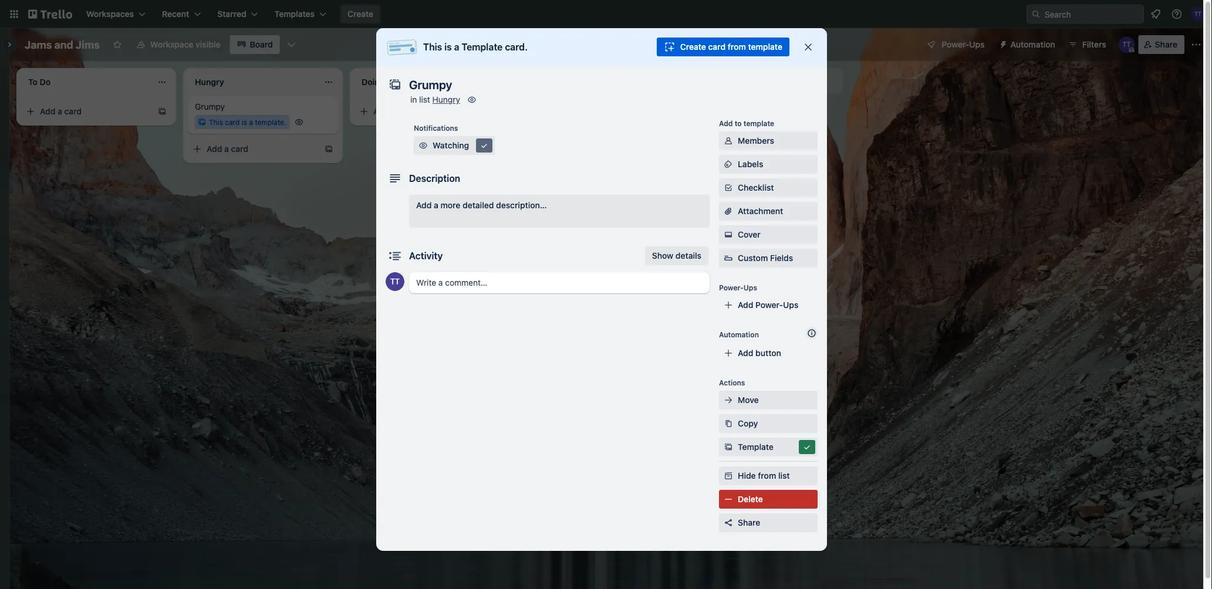Task type: describe. For each thing, give the bounding box(es) containing it.
0 horizontal spatial power-
[[719, 284, 744, 292]]

power-ups inside button
[[942, 40, 985, 49]]

add a card for rightmost add a card 'button'
[[373, 107, 415, 116]]

labels link
[[719, 155, 818, 174]]

grumpy
[[195, 102, 225, 112]]

0 vertical spatial terry turtle (terryturtle) image
[[1192, 7, 1206, 21]]

add power-ups
[[738, 300, 799, 310]]

from inside create card from template button
[[728, 42, 746, 52]]

open information menu image
[[1172, 8, 1183, 20]]

workspace visible
[[150, 40, 221, 49]]

0 horizontal spatial template
[[462, 41, 503, 53]]

back to home image
[[28, 5, 72, 23]]

description…
[[496, 201, 547, 210]]

workspace
[[150, 40, 194, 49]]

create for create
[[348, 9, 374, 19]]

2 horizontal spatial add a card button
[[355, 102, 486, 121]]

copy link
[[719, 415, 818, 433]]

custom fields button
[[719, 253, 818, 264]]

add a card button for create from template… icon
[[188, 140, 319, 159]]

search image
[[1032, 9, 1041, 19]]

sm image for members
[[723, 135, 735, 147]]

labels
[[738, 159, 764, 169]]

template inside template button
[[738, 442, 774, 452]]

template button
[[719, 438, 818, 457]]

sm image for watching
[[418, 140, 429, 152]]

fields
[[770, 253, 793, 263]]

customize views image
[[286, 39, 298, 51]]

sm image for copy
[[723, 418, 735, 430]]

create from template… image
[[324, 144, 334, 154]]

sm image right hungry
[[466, 94, 478, 106]]

and
[[54, 38, 73, 51]]

this card is a template.
[[209, 118, 286, 126]]

visible
[[196, 40, 221, 49]]

add a more detailed description… link
[[409, 195, 710, 228]]

jams
[[25, 38, 52, 51]]

star or unstar board image
[[113, 40, 122, 49]]

move link
[[719, 391, 818, 410]]

filters button
[[1065, 35, 1110, 54]]

add button
[[738, 349, 782, 358]]

add button button
[[719, 344, 818, 363]]

checklist
[[738, 183, 774, 193]]

switch to… image
[[8, 8, 20, 20]]

this is a template card.
[[423, 41, 528, 53]]

primary element
[[0, 0, 1213, 28]]

hungry
[[433, 95, 460, 105]]

create card from template button
[[657, 38, 790, 56]]

members link
[[719, 132, 818, 150]]

0 horizontal spatial list
[[419, 95, 430, 105]]

detailed
[[463, 201, 494, 210]]

show details
[[652, 251, 702, 261]]

filters
[[1083, 40, 1107, 49]]

sm image for delete
[[723, 494, 735, 506]]

checklist link
[[719, 179, 818, 197]]

delete link
[[719, 490, 818, 509]]

this for this is a template card.
[[423, 41, 442, 53]]

to
[[735, 119, 742, 127]]

0 horizontal spatial share button
[[719, 514, 818, 533]]

add inside button
[[738, 349, 754, 358]]

add to template
[[719, 119, 775, 127]]

1 vertical spatial ups
[[744, 284, 758, 292]]

sm image for checklist
[[723, 182, 735, 194]]

actions
[[719, 379, 745, 387]]

attachment
[[738, 206, 784, 216]]

add a card for add a card 'button' related to create from template… icon
[[207, 144, 248, 154]]

activity
[[409, 250, 443, 262]]

power- inside button
[[942, 40, 970, 49]]

sm image for hide from list
[[723, 470, 735, 482]]

from inside hide from list 'link'
[[758, 471, 777, 481]]

card for add a card 'button' for create from template… image
[[64, 107, 82, 116]]

in list hungry
[[410, 95, 460, 105]]

description
[[409, 173, 461, 184]]

terry turtle (terryturtle) image
[[386, 272, 405, 291]]

1 vertical spatial template
[[744, 119, 775, 127]]

this for this card is a template.
[[209, 118, 223, 126]]

create from template… image
[[157, 107, 167, 116]]

button
[[756, 349, 782, 358]]

card for add a card 'button' related to create from template… icon
[[231, 144, 248, 154]]

template inside button
[[748, 42, 783, 52]]

add a more detailed description…
[[416, 201, 547, 210]]

add power-ups link
[[719, 296, 818, 315]]

card for rightmost add a card 'button'
[[398, 107, 415, 116]]

add a card button for create from template… image
[[21, 102, 153, 121]]

Write a comment text field
[[409, 272, 710, 294]]



Task type: locate. For each thing, give the bounding box(es) containing it.
automation inside button
[[1011, 40, 1056, 49]]

1 vertical spatial this
[[209, 118, 223, 126]]

card.
[[505, 41, 528, 53]]

hide from list
[[738, 471, 790, 481]]

share
[[1156, 40, 1178, 49], [738, 518, 761, 528]]

cover
[[738, 230, 761, 240]]

2 horizontal spatial power-
[[942, 40, 970, 49]]

board
[[250, 40, 273, 49]]

sm image inside hide from list 'link'
[[723, 470, 735, 482]]

sm image left labels
[[723, 159, 735, 170]]

1 horizontal spatial add a card
[[207, 144, 248, 154]]

1 horizontal spatial share
[[1156, 40, 1178, 49]]

sm image down actions
[[723, 395, 735, 406]]

sm image
[[723, 135, 735, 147], [418, 140, 429, 152], [723, 418, 735, 430], [723, 442, 735, 453], [802, 442, 813, 453], [723, 470, 735, 482], [723, 494, 735, 506]]

1 vertical spatial template
[[738, 442, 774, 452]]

1 horizontal spatial this
[[423, 41, 442, 53]]

create for create card from template
[[680, 42, 706, 52]]

share button down 0 notifications icon
[[1139, 35, 1185, 54]]

is up hungry
[[445, 41, 452, 53]]

1 horizontal spatial create
[[680, 42, 706, 52]]

hungry link
[[433, 95, 460, 105]]

this up 'in list hungry'
[[423, 41, 442, 53]]

0 horizontal spatial ups
[[744, 284, 758, 292]]

sm image inside labels link
[[723, 159, 735, 170]]

share left "show menu" icon
[[1156, 40, 1178, 49]]

watching button
[[414, 136, 495, 155]]

1 horizontal spatial power-
[[756, 300, 783, 310]]

1 vertical spatial automation
[[719, 331, 759, 339]]

share down delete
[[738, 518, 761, 528]]

1 vertical spatial list
[[779, 471, 790, 481]]

template down copy
[[738, 442, 774, 452]]

ups
[[970, 40, 985, 49], [744, 284, 758, 292], [783, 300, 799, 310]]

list inside 'link'
[[779, 471, 790, 481]]

0 horizontal spatial this
[[209, 118, 223, 126]]

0 vertical spatial this
[[423, 41, 442, 53]]

sm image for automation
[[995, 35, 1011, 52]]

0 vertical spatial automation
[[1011, 40, 1056, 49]]

template left card.
[[462, 41, 503, 53]]

1 vertical spatial share
[[738, 518, 761, 528]]

1 vertical spatial power-
[[719, 284, 744, 292]]

show menu image
[[1191, 39, 1203, 51]]

sm image right power-ups button
[[995, 35, 1011, 52]]

sm image right watching
[[479, 140, 490, 152]]

ups left automation button
[[970, 40, 985, 49]]

list
[[419, 95, 430, 105], [779, 471, 790, 481]]

sm image inside copy 'link'
[[723, 418, 735, 430]]

1 horizontal spatial template
[[738, 442, 774, 452]]

this
[[423, 41, 442, 53], [209, 118, 223, 126]]

in
[[410, 95, 417, 105]]

sm image left cover
[[723, 229, 735, 241]]

grumpy link
[[195, 101, 331, 113]]

delete
[[738, 495, 763, 504]]

show
[[652, 251, 674, 261]]

create button
[[341, 5, 381, 23]]

0 vertical spatial share button
[[1139, 35, 1185, 54]]

1 horizontal spatial power-ups
[[942, 40, 985, 49]]

0 horizontal spatial is
[[242, 118, 247, 126]]

sm image inside cover link
[[723, 229, 735, 241]]

0 horizontal spatial terry turtle (terryturtle) image
[[1119, 36, 1136, 53]]

template.
[[255, 118, 286, 126]]

details
[[676, 251, 702, 261]]

1 horizontal spatial terry turtle (terryturtle) image
[[1192, 7, 1206, 21]]

custom
[[738, 253, 768, 263]]

automation up add button
[[719, 331, 759, 339]]

0 horizontal spatial create
[[348, 9, 374, 19]]

2 horizontal spatial ups
[[970, 40, 985, 49]]

1 horizontal spatial from
[[758, 471, 777, 481]]

0 vertical spatial power-
[[942, 40, 970, 49]]

None text field
[[403, 74, 791, 95]]

0 vertical spatial power-ups
[[942, 40, 985, 49]]

ups up add power-ups
[[744, 284, 758, 292]]

workspace visible button
[[129, 35, 228, 54]]

0 horizontal spatial add a card
[[40, 107, 82, 116]]

custom fields
[[738, 253, 793, 263]]

1 horizontal spatial share button
[[1139, 35, 1185, 54]]

is down grumpy 'link'
[[242, 118, 247, 126]]

template
[[748, 42, 783, 52], [744, 119, 775, 127]]

0 vertical spatial create
[[348, 9, 374, 19]]

sm image inside checklist link
[[723, 182, 735, 194]]

automation button
[[995, 35, 1063, 54]]

ups inside button
[[970, 40, 985, 49]]

a
[[454, 41, 460, 53], [58, 107, 62, 116], [391, 107, 396, 116], [249, 118, 253, 126], [224, 144, 229, 154], [434, 201, 439, 210]]

create card from template
[[680, 42, 783, 52]]

add a card for add a card 'button' for create from template… image
[[40, 107, 82, 116]]

sm image left checklist on the top right of the page
[[723, 182, 735, 194]]

jims
[[76, 38, 100, 51]]

share button down delete link
[[719, 514, 818, 533]]

0 vertical spatial is
[[445, 41, 452, 53]]

copy
[[738, 419, 758, 429]]

1 horizontal spatial automation
[[1011, 40, 1056, 49]]

notifications
[[414, 124, 458, 132]]

0 horizontal spatial automation
[[719, 331, 759, 339]]

from
[[728, 42, 746, 52], [758, 471, 777, 481]]

1 horizontal spatial add a card button
[[188, 140, 319, 159]]

power-ups button
[[919, 35, 992, 54]]

sm image inside delete link
[[723, 494, 735, 506]]

Board name text field
[[19, 35, 106, 54]]

sm image for cover
[[723, 229, 735, 241]]

move
[[738, 396, 759, 405]]

add a card
[[40, 107, 82, 116], [373, 107, 415, 116], [207, 144, 248, 154]]

sm image inside watching button
[[418, 140, 429, 152]]

0 horizontal spatial power-ups
[[719, 284, 758, 292]]

0 vertical spatial list
[[419, 95, 430, 105]]

Search field
[[1041, 5, 1144, 23]]

2 vertical spatial ups
[[783, 300, 799, 310]]

1 vertical spatial from
[[758, 471, 777, 481]]

hide
[[738, 471, 756, 481]]

card
[[709, 42, 726, 52], [64, 107, 82, 116], [398, 107, 415, 116], [225, 118, 240, 126], [231, 144, 248, 154]]

power-
[[942, 40, 970, 49], [719, 284, 744, 292], [756, 300, 783, 310]]

1 vertical spatial power-ups
[[719, 284, 758, 292]]

0 vertical spatial ups
[[970, 40, 985, 49]]

2 horizontal spatial add a card
[[373, 107, 415, 116]]

list up delete link
[[779, 471, 790, 481]]

card inside button
[[709, 42, 726, 52]]

0 vertical spatial share
[[1156, 40, 1178, 49]]

0 horizontal spatial share
[[738, 518, 761, 528]]

cover link
[[719, 226, 818, 244]]

create inside the primary 'element'
[[348, 9, 374, 19]]

0 horizontal spatial from
[[728, 42, 746, 52]]

list right the in
[[419, 95, 430, 105]]

sm image for move
[[723, 395, 735, 406]]

1 horizontal spatial is
[[445, 41, 452, 53]]

show details link
[[645, 247, 709, 265]]

terry turtle (terryturtle) image right open information menu icon
[[1192, 7, 1206, 21]]

add
[[40, 107, 55, 116], [373, 107, 389, 116], [719, 119, 733, 127], [207, 144, 222, 154], [416, 201, 432, 210], [738, 300, 754, 310], [738, 349, 754, 358]]

2 vertical spatial power-
[[756, 300, 783, 310]]

is
[[445, 41, 452, 53], [242, 118, 247, 126]]

members
[[738, 136, 775, 146]]

1 horizontal spatial list
[[779, 471, 790, 481]]

hide from list link
[[719, 467, 818, 486]]

1 vertical spatial create
[[680, 42, 706, 52]]

0 notifications image
[[1149, 7, 1163, 21]]

add a card button
[[21, 102, 153, 121], [355, 102, 486, 121], [188, 140, 319, 159]]

terry turtle (terryturtle) image
[[1192, 7, 1206, 21], [1119, 36, 1136, 53]]

a inside add a more detailed description… link
[[434, 201, 439, 210]]

ups down fields
[[783, 300, 799, 310]]

power-ups
[[942, 40, 985, 49], [719, 284, 758, 292]]

1 vertical spatial is
[[242, 118, 247, 126]]

automation
[[1011, 40, 1056, 49], [719, 331, 759, 339]]

template
[[462, 41, 503, 53], [738, 442, 774, 452]]

sm image for template
[[723, 442, 735, 453]]

terry turtle (terryturtle) image right filters
[[1119, 36, 1136, 53]]

1 vertical spatial share button
[[719, 514, 818, 533]]

more
[[441, 201, 461, 210]]

attachment button
[[719, 202, 818, 221]]

sm image inside move link
[[723, 395, 735, 406]]

create
[[348, 9, 374, 19], [680, 42, 706, 52]]

0 vertical spatial template
[[748, 42, 783, 52]]

watching
[[433, 141, 469, 150]]

0 horizontal spatial add a card button
[[21, 102, 153, 121]]

sm image inside watching button
[[479, 140, 490, 152]]

jams and jims
[[25, 38, 100, 51]]

automation down search image
[[1011, 40, 1056, 49]]

1 horizontal spatial ups
[[783, 300, 799, 310]]

0 vertical spatial from
[[728, 42, 746, 52]]

sm image
[[995, 35, 1011, 52], [466, 94, 478, 106], [479, 140, 490, 152], [723, 159, 735, 170], [723, 182, 735, 194], [723, 229, 735, 241], [723, 395, 735, 406]]

1 vertical spatial terry turtle (terryturtle) image
[[1119, 36, 1136, 53]]

board link
[[230, 35, 280, 54]]

sm image inside members 'link'
[[723, 135, 735, 147]]

this down "grumpy"
[[209, 118, 223, 126]]

sm image inside automation button
[[995, 35, 1011, 52]]

share button
[[1139, 35, 1185, 54], [719, 514, 818, 533]]

sm image for labels
[[723, 159, 735, 170]]

0 vertical spatial template
[[462, 41, 503, 53]]



Task type: vqa. For each thing, say whether or not it's contained in the screenshot.
free
no



